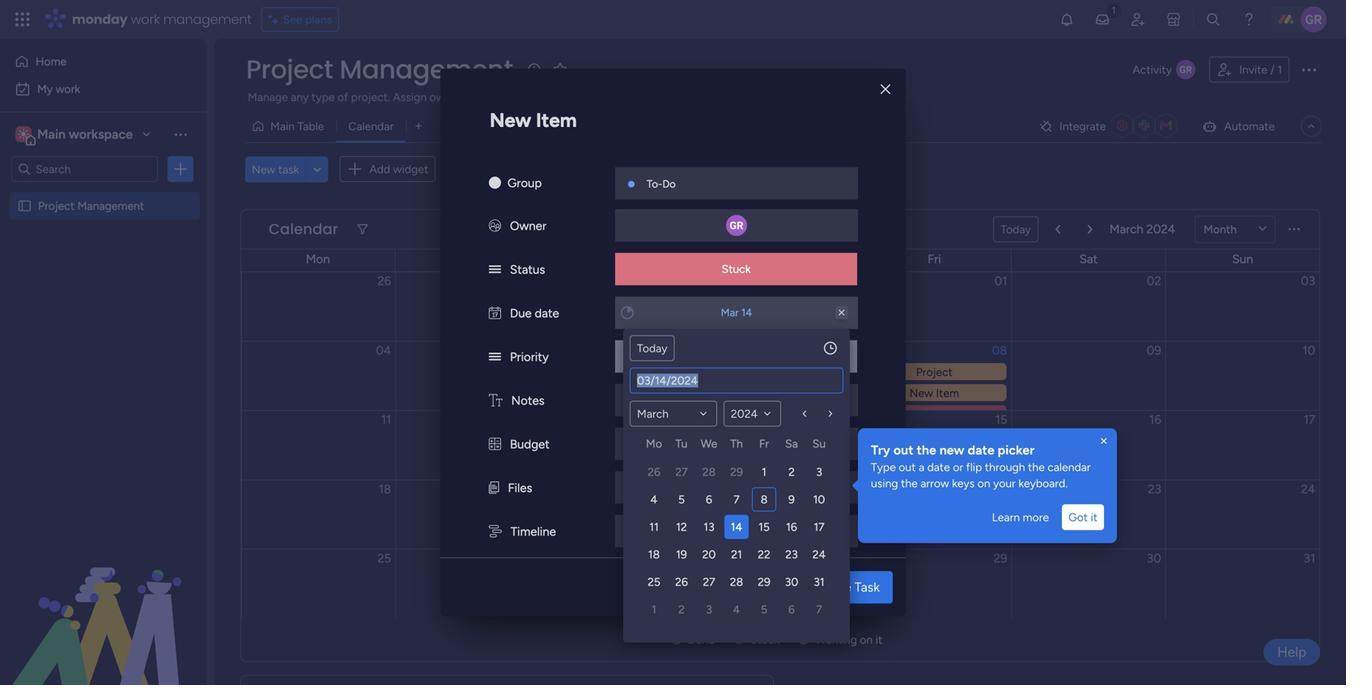Task type: describe. For each thing, give the bounding box(es) containing it.
a
[[919, 461, 925, 474]]

march for march
[[637, 407, 669, 421]]

25
[[648, 576, 661, 589]]

2 workspace image from the left
[[18, 125, 29, 143]]

workspace selection element
[[15, 125, 135, 146]]

22
[[758, 548, 771, 562]]

1 horizontal spatial 1 button
[[752, 460, 776, 485]]

2024 inside button
[[731, 407, 758, 421]]

flip
[[966, 461, 982, 474]]

invite
[[1239, 63, 1268, 77]]

monday marketplace image
[[1166, 11, 1182, 28]]

11
[[649, 521, 659, 534]]

0 horizontal spatial 6 button
[[697, 488, 721, 512]]

5 for the bottommost 5 "button"
[[761, 603, 768, 617]]

0 vertical spatial the
[[917, 443, 937, 458]]

assign
[[393, 90, 427, 104]]

23
[[786, 548, 798, 562]]

cancel
[[743, 580, 783, 596]]

collapse board header image
[[1305, 120, 1318, 133]]

or
[[953, 461, 964, 474]]

27 for topmost 27 button
[[675, 466, 688, 479]]

21
[[731, 548, 742, 562]]

automate button
[[1195, 113, 1282, 139]]

9
[[789, 493, 795, 507]]

where
[[630, 90, 661, 104]]

4 for the top 4 button
[[651, 493, 658, 507]]

keep
[[560, 90, 585, 104]]

management
[[163, 10, 252, 28]]

0 horizontal spatial 5 button
[[670, 488, 694, 512]]

22 button
[[752, 543, 776, 567]]

today button for list arrow icon
[[994, 217, 1039, 242]]

19
[[676, 548, 687, 562]]

home
[[36, 55, 67, 68]]

fr
[[759, 437, 769, 451]]

more dots image
[[1289, 224, 1300, 235]]

dapulse numbers column image
[[489, 438, 501, 452]]

march 2024
[[1110, 222, 1176, 237]]

my work link
[[10, 76, 197, 102]]

monday element
[[640, 434, 668, 459]]

1 vertical spatial it
[[876, 634, 883, 647]]

add view image
[[415, 120, 422, 132]]

manage any type of project. assign owners, set timelines and keep track of where your project stands.
[[248, 90, 765, 104]]

see plans
[[283, 13, 332, 26]]

1 vertical spatial 7 button
[[807, 598, 831, 622]]

0 horizontal spatial 2 button
[[670, 598, 694, 622]]

notes
[[511, 394, 545, 409]]

new task button
[[245, 156, 306, 182]]

activity
[[1133, 63, 1172, 77]]

project management list box
[[0, 189, 206, 438]]

dapulse timeline column image
[[489, 525, 502, 540]]

integrate
[[1060, 119, 1106, 133]]

today for list arrow icon
[[1001, 223, 1031, 236]]

lottie animation element
[[0, 522, 206, 686]]

try
[[871, 443, 891, 458]]

lottie animation image
[[0, 522, 206, 686]]

keys
[[952, 477, 975, 491]]

0 horizontal spatial 26 button
[[642, 460, 666, 485]]

2 vertical spatial the
[[901, 477, 918, 491]]

working on it
[[815, 634, 883, 647]]

do
[[663, 178, 676, 191]]

calendar for calendar field
[[269, 219, 338, 240]]

through
[[985, 461, 1025, 474]]

new item
[[490, 109, 577, 132]]

new item dialog
[[440, 69, 906, 617]]

tuesday element
[[668, 434, 695, 459]]

main for main workspace
[[37, 127, 66, 142]]

24
[[813, 548, 826, 562]]

new for new item
[[490, 109, 531, 132]]

group
[[508, 176, 542, 191]]

0 horizontal spatial 1 button
[[642, 598, 666, 622]]

main table button
[[245, 113, 336, 139]]

6 for rightmost 6 button
[[789, 603, 795, 617]]

th
[[730, 437, 743, 451]]

1 vertical spatial out
[[899, 461, 916, 474]]

date inside new item dialog
[[535, 307, 559, 321]]

dapulse text column image
[[489, 394, 503, 409]]

Project Management field
[[242, 51, 517, 87]]

1 vertical spatial 26
[[675, 576, 688, 589]]

15 button
[[752, 515, 776, 540]]

got it
[[1069, 511, 1098, 525]]

1 of from the left
[[338, 90, 348, 104]]

try out the new date picker heading
[[871, 442, 1104, 459]]

/
[[1271, 63, 1275, 77]]

sat
[[1080, 252, 1098, 267]]

1 horizontal spatial 29 button
[[752, 570, 776, 595]]

learn
[[992, 511, 1020, 525]]

0 horizontal spatial 28 button
[[697, 460, 721, 485]]

thursday element
[[723, 434, 751, 459]]

1 vertical spatial 29
[[758, 576, 771, 589]]

update feed image
[[1095, 11, 1111, 28]]

stands.
[[729, 90, 765, 104]]

keyboard.
[[1019, 477, 1068, 491]]

help image
[[1241, 11, 1257, 28]]

Date field
[[631, 369, 843, 393]]

next image
[[824, 408, 837, 421]]

10
[[813, 493, 825, 507]]

add
[[370, 162, 390, 176]]

8
[[761, 493, 768, 507]]

workspace
[[69, 127, 133, 142]]

add widget button
[[340, 156, 436, 182]]

4 for bottommost 4 button
[[733, 603, 740, 617]]

new for new task
[[252, 163, 275, 176]]

0 vertical spatial 27 button
[[670, 460, 694, 485]]

select product image
[[15, 11, 31, 28]]

2 vertical spatial date
[[927, 461, 950, 474]]

30 button
[[780, 570, 804, 595]]

to-
[[647, 178, 663, 191]]

wednesday element
[[695, 434, 723, 459]]

type
[[312, 90, 335, 104]]

my
[[37, 82, 53, 96]]

1 horizontal spatial 2 button
[[780, 460, 804, 485]]

stuck inside new item dialog
[[722, 262, 751, 276]]

0 vertical spatial 29 button
[[725, 460, 749, 485]]

budget
[[510, 438, 550, 452]]

month
[[1204, 223, 1237, 236]]

1 horizontal spatial 3 button
[[807, 460, 831, 485]]

fri
[[928, 252, 941, 267]]

13
[[704, 521, 715, 534]]

0 vertical spatial 4 button
[[642, 488, 666, 512]]

got
[[1069, 511, 1088, 525]]

create task button
[[799, 572, 893, 604]]

activity button
[[1126, 57, 1203, 83]]

1 vertical spatial 3 button
[[697, 598, 721, 622]]

main table
[[270, 119, 324, 133]]

1 horizontal spatial 28 button
[[725, 570, 749, 595]]

project management inside list box
[[38, 199, 144, 213]]

sa
[[785, 437, 798, 451]]

dapulse date column image
[[489, 307, 501, 321]]

0 vertical spatial 2024
[[1147, 222, 1176, 237]]

6 for the left 6 button
[[706, 493, 712, 507]]

timelines
[[490, 90, 536, 104]]

1 horizontal spatial management
[[340, 51, 513, 87]]

manage any type of project. assign owners, set timelines and keep track of where your project stands. button
[[245, 87, 789, 107]]

using
[[871, 477, 898, 491]]

help button
[[1264, 640, 1321, 666]]

and
[[539, 90, 558, 104]]

21 button
[[725, 543, 749, 567]]

mar 14
[[721, 307, 752, 320]]

0 vertical spatial project
[[246, 51, 333, 87]]

1 horizontal spatial 26 button
[[670, 570, 694, 595]]

previous image
[[798, 408, 811, 421]]

1 vertical spatial the
[[1028, 461, 1045, 474]]

add time image
[[823, 340, 839, 357]]

3 for 3 button to the bottom
[[706, 603, 712, 617]]



Task type: vqa. For each thing, say whether or not it's contained in the screenshot.


Task type: locate. For each thing, give the bounding box(es) containing it.
notifications image
[[1059, 11, 1075, 28]]

1 horizontal spatial 6 button
[[780, 598, 804, 622]]

new down timelines
[[490, 109, 531, 132]]

1 horizontal spatial project management
[[246, 51, 513, 87]]

march for march 2024
[[1110, 222, 1144, 237]]

3 button down sunday element
[[807, 460, 831, 485]]

5 for leftmost 5 "button"
[[678, 493, 685, 507]]

try out the new date picker type out a date or flip through the calendar using the arrow keys on your keyboard.
[[871, 443, 1094, 491]]

7 left the 8
[[734, 493, 740, 507]]

calendar down project.
[[348, 119, 394, 133]]

v2 status image for priority
[[489, 350, 501, 365]]

of
[[338, 90, 348, 104], [616, 90, 627, 104]]

29 down the thursday element
[[730, 466, 743, 479]]

arrow
[[921, 477, 950, 491]]

monday work management
[[72, 10, 252, 28]]

4 down 21 'button'
[[733, 603, 740, 617]]

1 horizontal spatial of
[[616, 90, 627, 104]]

26 button down monday element
[[642, 460, 666, 485]]

0 horizontal spatial new
[[252, 163, 275, 176]]

0 horizontal spatial 5
[[678, 493, 685, 507]]

see plans button
[[261, 7, 339, 32]]

0 vertical spatial your
[[664, 90, 686, 104]]

16 button
[[780, 515, 804, 540]]

it right the working
[[876, 634, 883, 647]]

0 vertical spatial project management
[[246, 51, 513, 87]]

5 down cancel
[[761, 603, 768, 617]]

5 button down cancel
[[752, 598, 776, 622]]

learn more
[[992, 511, 1049, 525]]

add widget
[[370, 162, 428, 176]]

0 vertical spatial 29
[[730, 466, 743, 479]]

0 horizontal spatial 1
[[652, 603, 657, 617]]

learn more button
[[986, 505, 1056, 531]]

1 vertical spatial your
[[993, 477, 1016, 491]]

new task
[[252, 163, 299, 176]]

2 vertical spatial 1
[[652, 603, 657, 617]]

main workspace button
[[11, 121, 158, 148]]

date up arrow
[[927, 461, 950, 474]]

14 button
[[725, 515, 749, 540]]

5 button up 12
[[670, 488, 694, 512]]

1 v2 status image from the top
[[489, 263, 501, 277]]

1 vertical spatial v2 status image
[[489, 350, 501, 365]]

main left table
[[270, 119, 295, 133]]

1 horizontal spatial today
[[1001, 223, 1031, 236]]

today up march button
[[637, 342, 668, 355]]

v2 status image for status
[[489, 263, 501, 277]]

wed
[[614, 252, 639, 267]]

see
[[283, 13, 302, 26]]

0 vertical spatial calendar
[[348, 119, 394, 133]]

march right list arrow image
[[1110, 222, 1144, 237]]

filter button
[[596, 156, 672, 182]]

my work
[[37, 82, 80, 96]]

29 button
[[725, 460, 749, 485], [752, 570, 776, 595]]

march up mo
[[637, 407, 669, 421]]

7 down create
[[816, 603, 822, 617]]

invite members image
[[1130, 11, 1146, 28]]

Search in workspace field
[[34, 160, 135, 179]]

28 down 21 'button'
[[730, 576, 743, 589]]

3 down sunday element
[[816, 466, 822, 479]]

1 horizontal spatial 6
[[789, 603, 795, 617]]

work inside option
[[56, 82, 80, 96]]

management inside list box
[[77, 199, 144, 213]]

management up assign
[[340, 51, 513, 87]]

mo
[[646, 437, 662, 451]]

0 vertical spatial it
[[1091, 511, 1098, 525]]

7 button left the 8
[[725, 488, 749, 512]]

15
[[759, 521, 770, 534]]

work right the my
[[56, 82, 80, 96]]

v2 multiple person column image
[[489, 219, 501, 234]]

show board description image
[[525, 62, 544, 78]]

0 vertical spatial 3
[[816, 466, 822, 479]]

3 button up done
[[697, 598, 721, 622]]

1 vertical spatial 6
[[789, 603, 795, 617]]

create task
[[812, 580, 880, 596]]

1 horizontal spatial 7
[[816, 603, 822, 617]]

1 horizontal spatial 27 button
[[697, 570, 721, 595]]

26 down monday element
[[648, 466, 661, 479]]

saturday element
[[778, 434, 806, 459]]

main inside workspace selection element
[[37, 127, 66, 142]]

28 for right 28 button
[[730, 576, 743, 589]]

my work option
[[10, 76, 197, 102]]

home option
[[10, 49, 197, 74]]

today button left list arrow icon
[[994, 217, 1039, 242]]

0 horizontal spatial 28
[[703, 466, 716, 479]]

su
[[813, 437, 826, 451]]

1 horizontal spatial your
[[993, 477, 1016, 491]]

1 vertical spatial calendar
[[269, 219, 338, 240]]

0 vertical spatial 1 button
[[752, 460, 776, 485]]

31 button
[[807, 570, 831, 595]]

project inside list box
[[38, 199, 75, 213]]

1 vertical spatial 7
[[816, 603, 822, 617]]

1 image
[[1107, 1, 1121, 19]]

grid containing mo
[[640, 434, 833, 624]]

0 vertical spatial on
[[978, 477, 991, 491]]

18 button
[[642, 543, 666, 567]]

1 vertical spatial 27
[[703, 576, 715, 589]]

work for my
[[56, 82, 80, 96]]

2 button down saturday element
[[780, 460, 804, 485]]

0 vertical spatial out
[[894, 443, 914, 458]]

4 button up 11 button
[[642, 488, 666, 512]]

march button
[[630, 401, 717, 427]]

it right got
[[1091, 511, 1098, 525]]

invite / 1 button
[[1210, 57, 1290, 83]]

1 vertical spatial march
[[637, 407, 669, 421]]

of right type
[[338, 90, 348, 104]]

of right 'track'
[[616, 90, 627, 104]]

main for main table
[[270, 119, 295, 133]]

1 horizontal spatial close image
[[1098, 435, 1111, 448]]

1 horizontal spatial 4
[[733, 603, 740, 617]]

1 for rightmost 1 button
[[762, 466, 767, 479]]

1 vertical spatial today
[[637, 342, 668, 355]]

29
[[730, 466, 743, 479], [758, 576, 771, 589]]

1 horizontal spatial calendar
[[348, 119, 394, 133]]

create
[[812, 580, 852, 596]]

2 button up done
[[670, 598, 694, 622]]

list arrow image
[[1088, 224, 1093, 235]]

14 left 15 in the right of the page
[[731, 521, 743, 534]]

1 vertical spatial 5 button
[[752, 598, 776, 622]]

it
[[1091, 511, 1098, 525], [876, 634, 883, 647]]

close image for try out the new date picker
[[1098, 435, 1111, 448]]

on inside try out the new date picker type out a date or flip through the calendar using the arrow keys on your keyboard.
[[978, 477, 991, 491]]

out
[[894, 443, 914, 458], [899, 461, 916, 474]]

1 horizontal spatial march
[[1110, 222, 1144, 237]]

any
[[291, 90, 309, 104]]

1 horizontal spatial new
[[490, 109, 531, 132]]

on down flip
[[978, 477, 991, 491]]

31
[[814, 576, 825, 589]]

28
[[703, 466, 716, 479], [730, 576, 743, 589]]

1 vertical spatial close image
[[1098, 435, 1111, 448]]

Calendar field
[[265, 219, 342, 240]]

0 horizontal spatial 29 button
[[725, 460, 749, 485]]

v2 status image
[[489, 263, 501, 277], [489, 350, 501, 365]]

search everything image
[[1206, 11, 1222, 28]]

calendar inside field
[[269, 219, 338, 240]]

26 button right 25 button
[[670, 570, 694, 595]]

20
[[702, 548, 716, 562]]

close image
[[881, 84, 891, 95], [1098, 435, 1111, 448]]

Search field
[[463, 158, 512, 181]]

friday element
[[751, 434, 778, 459]]

task
[[855, 580, 880, 596]]

6 up '13' button at the right bottom of page
[[706, 493, 712, 507]]

29 button left 30
[[752, 570, 776, 595]]

out right "try"
[[894, 443, 914, 458]]

1 vertical spatial 1
[[762, 466, 767, 479]]

2 down saturday element
[[789, 466, 795, 479]]

widget
[[393, 162, 428, 176]]

sunday element
[[806, 434, 833, 459]]

0 vertical spatial 28
[[703, 466, 716, 479]]

1 vertical spatial 2024
[[731, 407, 758, 421]]

7 button down create
[[807, 598, 831, 622]]

1 down the "25"
[[652, 603, 657, 617]]

today button
[[994, 217, 1039, 242], [630, 336, 675, 361]]

help
[[1278, 644, 1307, 661]]

today button up march button
[[630, 336, 675, 361]]

it inside got it button
[[1091, 511, 1098, 525]]

6 button down 30 button
[[780, 598, 804, 622]]

project right public board image
[[38, 199, 75, 213]]

13 button
[[697, 515, 721, 540]]

0 vertical spatial 5 button
[[670, 488, 694, 512]]

today left list arrow icon
[[1001, 223, 1031, 236]]

working
[[815, 634, 857, 647]]

1 vertical spatial on
[[860, 634, 873, 647]]

14 right mar
[[742, 307, 752, 320]]

automate
[[1224, 119, 1275, 133]]

v2 status image left status
[[489, 263, 501, 277]]

1 for the left 1 button
[[652, 603, 657, 617]]

project management up project.
[[246, 51, 513, 87]]

item
[[536, 109, 577, 132]]

date right 'due'
[[535, 307, 559, 321]]

0 vertical spatial 6 button
[[697, 488, 721, 512]]

3
[[816, 466, 822, 479], [706, 603, 712, 617]]

v2 file column image
[[489, 481, 499, 496]]

row group containing 26
[[640, 459, 833, 624]]

integrate button
[[1032, 109, 1189, 143]]

v2 status image left priority
[[489, 350, 501, 365]]

0 vertical spatial 6
[[706, 493, 712, 507]]

7 for the top 7 button
[[734, 493, 740, 507]]

27 button down tuesday element
[[670, 460, 694, 485]]

27 down 20 'button'
[[703, 576, 715, 589]]

8 button
[[752, 488, 776, 512]]

public board image
[[17, 198, 32, 214]]

1 horizontal spatial date
[[927, 461, 950, 474]]

2024
[[1147, 222, 1176, 237], [731, 407, 758, 421]]

0 vertical spatial 1
[[1278, 63, 1282, 77]]

owners,
[[430, 90, 469, 104]]

monday
[[72, 10, 128, 28]]

7 for 7 button to the bottom
[[816, 603, 822, 617]]

26 right 25 button
[[675, 576, 688, 589]]

0 horizontal spatial 3 button
[[697, 598, 721, 622]]

0 vertical spatial work
[[131, 10, 160, 28]]

the right using
[[901, 477, 918, 491]]

work right monday
[[131, 10, 160, 28]]

angle down image
[[313, 163, 321, 175]]

0 horizontal spatial 2024
[[731, 407, 758, 421]]

today button for add time icon
[[630, 336, 675, 361]]

1 horizontal spatial 4 button
[[725, 598, 749, 622]]

management down search in workspace field
[[77, 199, 144, 213]]

27
[[675, 466, 688, 479], [703, 576, 715, 589]]

new inside dialog
[[490, 109, 531, 132]]

list arrow image
[[1056, 224, 1060, 235]]

tu
[[676, 437, 688, 451]]

0 horizontal spatial project
[[38, 199, 75, 213]]

calendar for calendar button
[[348, 119, 394, 133]]

new left task
[[252, 163, 275, 176]]

type
[[871, 461, 896, 474]]

0 horizontal spatial 2
[[679, 603, 685, 617]]

track
[[588, 90, 613, 104]]

6 down 30 button
[[789, 603, 795, 617]]

arrow down image
[[653, 160, 672, 179]]

0 horizontal spatial 29
[[730, 466, 743, 479]]

main down the my
[[37, 127, 66, 142]]

12 button
[[670, 515, 694, 540]]

new inside button
[[252, 163, 275, 176]]

0 vertical spatial today button
[[994, 217, 1039, 242]]

17
[[814, 521, 825, 534]]

1 horizontal spatial 2024
[[1147, 222, 1176, 237]]

19 button
[[670, 543, 694, 567]]

work for monday
[[131, 10, 160, 28]]

1 horizontal spatial on
[[978, 477, 991, 491]]

23 button
[[780, 543, 804, 567]]

calendar up mon in the left top of the page
[[269, 219, 338, 240]]

1 vertical spatial stuck
[[751, 634, 780, 647]]

1 horizontal spatial project
[[246, 51, 333, 87]]

0 vertical spatial 26
[[648, 466, 661, 479]]

6 button up '13' button at the right bottom of page
[[697, 488, 721, 512]]

v2 sun image
[[489, 176, 501, 191]]

project management down search in workspace field
[[38, 199, 144, 213]]

close image for new item
[[881, 84, 891, 95]]

28 for 28 button to the left
[[703, 466, 716, 479]]

0 horizontal spatial 26
[[648, 466, 661, 479]]

17 button
[[807, 515, 831, 540]]

your down through
[[993, 477, 1016, 491]]

3 for 3 button to the right
[[816, 466, 822, 479]]

2 horizontal spatial 1
[[1278, 63, 1282, 77]]

the up a
[[917, 443, 937, 458]]

mar
[[721, 307, 739, 320]]

0 vertical spatial 7 button
[[725, 488, 749, 512]]

1 vertical spatial 2 button
[[670, 598, 694, 622]]

4 button
[[642, 488, 666, 512], [725, 598, 749, 622]]

1 vertical spatial date
[[968, 443, 995, 458]]

1 workspace image from the left
[[15, 125, 32, 143]]

project up the any at the left
[[246, 51, 333, 87]]

stuck down cancel
[[751, 634, 780, 647]]

out left a
[[899, 461, 916, 474]]

14 inside new item dialog
[[742, 307, 752, 320]]

2024 left month on the top right of page
[[1147, 222, 1176, 237]]

manage
[[248, 90, 288, 104]]

your inside button
[[664, 90, 686, 104]]

27 button
[[670, 460, 694, 485], [697, 570, 721, 595]]

1 button down friday element
[[752, 460, 776, 485]]

3 up done
[[706, 603, 712, 617]]

0 vertical spatial 2 button
[[780, 460, 804, 485]]

1
[[1278, 63, 1282, 77], [762, 466, 767, 479], [652, 603, 657, 617]]

0 vertical spatial 2
[[789, 466, 795, 479]]

workspace image
[[15, 125, 32, 143], [18, 125, 29, 143]]

0 vertical spatial 4
[[651, 493, 658, 507]]

project
[[246, 51, 333, 87], [38, 199, 75, 213]]

24 button
[[807, 543, 831, 567]]

march inside button
[[637, 407, 669, 421]]

greg robinson image
[[1301, 6, 1327, 32]]

28 button down 21 'button'
[[725, 570, 749, 595]]

grid
[[640, 434, 833, 624]]

0 horizontal spatial on
[[860, 634, 873, 647]]

sun
[[1233, 252, 1254, 267]]

27 down tuesday element
[[675, 466, 688, 479]]

4 button down cancel
[[725, 598, 749, 622]]

main
[[270, 119, 295, 133], [37, 127, 66, 142]]

29 button down the thursday element
[[725, 460, 749, 485]]

29 left 30
[[758, 576, 771, 589]]

1 vertical spatial 5
[[761, 603, 768, 617]]

management
[[340, 51, 513, 87], [77, 199, 144, 213]]

date
[[535, 307, 559, 321], [968, 443, 995, 458], [927, 461, 950, 474]]

your inside try out the new date picker type out a date or flip through the calendar using the arrow keys on your keyboard.
[[993, 477, 1016, 491]]

0 vertical spatial v2 status image
[[489, 263, 501, 277]]

5 up 12
[[678, 493, 685, 507]]

1 horizontal spatial 5 button
[[752, 598, 776, 622]]

27 button down 20 'button'
[[697, 570, 721, 595]]

calendar inside button
[[348, 119, 394, 133]]

2 v2 status image from the top
[[489, 350, 501, 365]]

1 horizontal spatial main
[[270, 119, 295, 133]]

your right where
[[664, 90, 686, 104]]

14
[[742, 307, 752, 320], [731, 521, 743, 534]]

0 horizontal spatial date
[[535, 307, 559, 321]]

calendar
[[1048, 461, 1091, 474]]

0 vertical spatial date
[[535, 307, 559, 321]]

2 down 19 button
[[679, 603, 685, 617]]

2 for 2 button to the left
[[679, 603, 685, 617]]

2 for the right 2 button
[[789, 466, 795, 479]]

0 horizontal spatial 27
[[675, 466, 688, 479]]

to-do
[[647, 178, 676, 191]]

stuck up mar 14
[[722, 262, 751, 276]]

0 vertical spatial 3 button
[[807, 460, 831, 485]]

1 vertical spatial 2
[[679, 603, 685, 617]]

the up keyboard.
[[1028, 461, 1045, 474]]

option
[[0, 191, 206, 195]]

plans
[[305, 13, 332, 26]]

add to favorites image
[[552, 61, 568, 77]]

thu
[[770, 252, 791, 267]]

14 inside button
[[731, 521, 743, 534]]

due
[[510, 307, 532, 321]]

1 button down 25 button
[[642, 598, 666, 622]]

0 horizontal spatial 27 button
[[670, 460, 694, 485]]

2024 up "th"
[[731, 407, 758, 421]]

today for add time icon
[[637, 342, 668, 355]]

28 button down "wednesday" element
[[697, 460, 721, 485]]

4 up 11 button
[[651, 493, 658, 507]]

task
[[278, 163, 299, 176]]

0 horizontal spatial work
[[56, 82, 80, 96]]

date up flip
[[968, 443, 995, 458]]

1 vertical spatial 4 button
[[725, 598, 749, 622]]

0 vertical spatial 28 button
[[697, 460, 721, 485]]

1 right the /
[[1278, 63, 1282, 77]]

2 of from the left
[[616, 90, 627, 104]]

row group
[[640, 459, 833, 624]]

30
[[785, 576, 799, 589]]

on right the working
[[860, 634, 873, 647]]

28 down "wednesday" element
[[703, 466, 716, 479]]

27 for the rightmost 27 button
[[703, 576, 715, 589]]

1 vertical spatial project
[[38, 199, 75, 213]]

0 vertical spatial new
[[490, 109, 531, 132]]

more
[[1023, 511, 1049, 525]]

2 horizontal spatial date
[[968, 443, 995, 458]]

0 horizontal spatial 6
[[706, 493, 712, 507]]

1 down friday element
[[762, 466, 767, 479]]

20 button
[[697, 543, 721, 567]]

1 vertical spatial 6 button
[[780, 598, 804, 622]]

1 horizontal spatial 2
[[789, 466, 795, 479]]

project.
[[351, 90, 390, 104]]

stuck
[[722, 262, 751, 276], [751, 634, 780, 647]]



